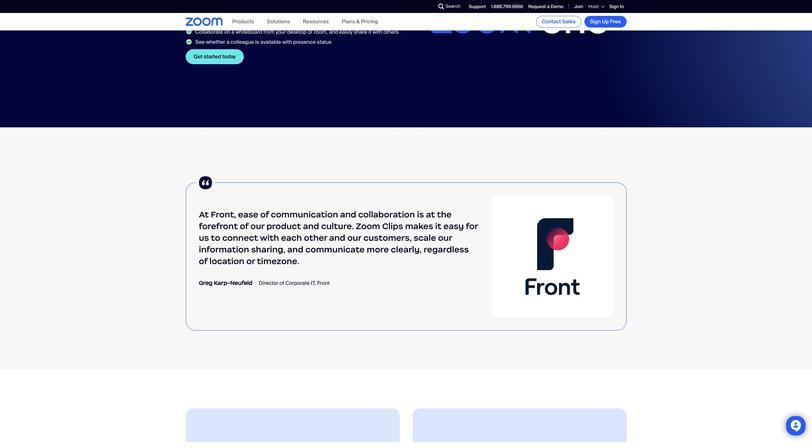 Task type: describe. For each thing, give the bounding box(es) containing it.
collaborate
[[195, 29, 223, 35]]

phone
[[212, 18, 227, 25]]

host
[[589, 4, 599, 9]]

is inside "at front, ease of communication and collaboration is at the forefront of our product and culture. zoom clips makes it easy for us to connect with each other and our customers, scale our information sharing, and communicate more clearly, regardless of location or timezone."
[[417, 210, 424, 220]]

2 horizontal spatial our
[[438, 233, 452, 243]]

whether
[[206, 39, 225, 46]]

resources
[[303, 18, 329, 25]]

video
[[244, 18, 257, 25]]

others
[[384, 29, 399, 35]]

share
[[354, 29, 367, 35]]

a left demo
[[547, 4, 550, 9]]

support
[[469, 4, 486, 9]]

forefront
[[199, 221, 238, 232]]

director
[[259, 280, 278, 287]]

product
[[267, 221, 301, 232]]

location
[[210, 256, 244, 267]]

at front, ease of communication and collaboration is at the forefront of our product and culture. zoom clips makes it easy for us to connect with each other and our customers, scale our information sharing, and communicate more clearly, regardless of location or timezone.
[[199, 210, 478, 267]]

get started today link
[[186, 49, 244, 64]]

meeting
[[258, 18, 278, 25]]

and up other
[[303, 221, 319, 232]]

1.888.799.9666 link
[[491, 4, 523, 9]]

desktop
[[287, 29, 307, 35]]

chat
[[296, 18, 306, 25]]

see
[[195, 39, 205, 46]]

your
[[276, 29, 286, 35]]

message
[[307, 18, 330, 25]]

pricing
[[361, 18, 378, 25]]

collaborate on a whiteboard from your desktop or room, and easily share it with others
[[195, 29, 399, 35]]

front logo image
[[492, 196, 613, 318]]

and down the each
[[287, 245, 304, 255]]

sign up free link
[[585, 16, 627, 28]]

resources button
[[303, 18, 329, 25]]

zoom
[[356, 221, 380, 232]]

collaboration
[[358, 210, 415, 220]]

demo
[[551, 4, 564, 9]]

on
[[224, 29, 230, 35]]

of right ease
[[260, 210, 269, 220]]

&
[[356, 18, 360, 25]]

contact sales
[[542, 18, 576, 25]]

available
[[260, 39, 281, 46]]

scale
[[414, 233, 436, 243]]

corporate
[[286, 280, 310, 287]]

container image
[[186, 19, 192, 26]]

zoom logo image
[[186, 18, 223, 26]]

sign in
[[610, 4, 624, 9]]

plans
[[342, 18, 355, 25]]

sign up free
[[590, 18, 621, 25]]

for
[[466, 221, 478, 232]]

at
[[199, 210, 209, 220]]

contact
[[542, 18, 561, 25]]

the
[[437, 210, 452, 220]]

plans & pricing
[[342, 18, 378, 25]]

or inside "at front, ease of communication and collaboration is at the forefront of our product and culture. zoom clips makes it easy for us to connect with each other and our customers, scale our information sharing, and communicate more clearly, regardless of location or timezone."
[[246, 256, 255, 267]]

up
[[602, 18, 609, 25]]

easy
[[444, 221, 464, 232]]

zoom one logo image
[[413, 0, 627, 82]]

room,
[[314, 29, 328, 35]]

communication
[[271, 210, 338, 220]]

and up 'culture.'
[[340, 210, 356, 220]]

get started today
[[194, 53, 236, 60]]

host button
[[589, 4, 604, 9]]

1 vertical spatial with
[[282, 39, 292, 46]]

karp-
[[214, 280, 230, 287]]

culture.
[[321, 221, 354, 232]]

clearly,
[[391, 245, 422, 255]]

a right start
[[208, 18, 211, 25]]

request a demo link
[[528, 4, 564, 9]]

0 horizontal spatial it
[[369, 29, 371, 35]]

start a phone call or video meeting from a chat message
[[195, 18, 330, 25]]

contact sales link
[[536, 16, 581, 28]]

front,
[[211, 210, 236, 220]]

solutions button
[[267, 18, 290, 25]]

1 horizontal spatial from
[[279, 18, 290, 25]]

products
[[232, 18, 254, 25]]

testimonialcarouselitemblockproxy-0 element
[[186, 173, 627, 331]]

status
[[317, 39, 332, 46]]

easily
[[339, 29, 353, 35]]

more
[[367, 245, 389, 255]]

free
[[610, 18, 621, 25]]

see whether a colleague is available with presence status
[[195, 39, 332, 46]]

customers,
[[364, 233, 412, 243]]

and down 'culture.'
[[329, 233, 346, 243]]

join
[[574, 4, 584, 9]]

other
[[304, 233, 327, 243]]

search
[[446, 3, 461, 9]]



Task type: vqa. For each thing, say whether or not it's contained in the screenshot.
right Production of records
no



Task type: locate. For each thing, give the bounding box(es) containing it.
a down on
[[227, 39, 229, 46]]

greg
[[199, 280, 213, 287]]

our down ease
[[250, 221, 265, 232]]

or right "call"
[[238, 18, 243, 25]]

neufeld
[[230, 280, 253, 287]]

a right on
[[232, 29, 234, 35]]

get
[[194, 53, 203, 60]]

0 horizontal spatial with
[[260, 233, 279, 243]]

or left the room,
[[308, 29, 313, 35]]

1 vertical spatial or
[[308, 29, 313, 35]]

today
[[222, 53, 236, 60]]

started
[[204, 53, 221, 60]]

clips
[[382, 221, 403, 232]]

solutions
[[267, 18, 290, 25]]

products button
[[232, 18, 254, 25]]

our
[[250, 221, 265, 232], [348, 233, 362, 243], [438, 233, 452, 243]]

of
[[260, 210, 269, 220], [240, 221, 249, 232], [199, 256, 208, 267], [280, 280, 284, 287]]

0 vertical spatial it
[[369, 29, 371, 35]]

information
[[199, 245, 249, 255]]

2 horizontal spatial with
[[373, 29, 382, 35]]

from
[[279, 18, 290, 25], [264, 29, 275, 35]]

and
[[329, 29, 338, 35], [340, 210, 356, 220], [303, 221, 319, 232], [329, 233, 346, 243], [287, 245, 304, 255]]

from down the "meeting"
[[264, 29, 275, 35]]

sign in link
[[610, 4, 624, 9]]

0 vertical spatial or
[[238, 18, 243, 25]]

0 horizontal spatial is
[[255, 39, 259, 46]]

0 horizontal spatial our
[[250, 221, 265, 232]]

front
[[317, 280, 330, 287]]

1 horizontal spatial it
[[435, 221, 442, 232]]

request a demo
[[528, 4, 564, 9]]

sign
[[610, 4, 619, 9], [590, 18, 601, 25]]

1 horizontal spatial or
[[246, 256, 255, 267]]

1 horizontal spatial our
[[348, 233, 362, 243]]

sign left the up
[[590, 18, 601, 25]]

each
[[281, 233, 302, 243]]

plans & pricing link
[[342, 18, 378, 25]]

sign for sign up free
[[590, 18, 601, 25]]

with
[[373, 29, 382, 35], [282, 39, 292, 46], [260, 233, 279, 243]]

of up the connect
[[240, 221, 249, 232]]

is left at
[[417, 210, 424, 220]]

a left chat
[[292, 18, 294, 25]]

testimonial icon image
[[196, 173, 215, 193]]

it,
[[311, 280, 316, 287]]

1 vertical spatial sign
[[590, 18, 601, 25]]

support link
[[469, 4, 486, 9]]

our up regardless
[[438, 233, 452, 243]]

sign left in
[[610, 4, 619, 9]]

2 vertical spatial or
[[246, 256, 255, 267]]

1 horizontal spatial is
[[417, 210, 424, 220]]

regardless
[[424, 245, 469, 255]]

1 horizontal spatial sign
[[610, 4, 619, 9]]

connect
[[222, 233, 258, 243]]

0 vertical spatial from
[[279, 18, 290, 25]]

of right "director" on the left bottom of the page
[[280, 280, 284, 287]]

with up sharing,
[[260, 233, 279, 243]]

it right share
[[369, 29, 371, 35]]

makes
[[405, 221, 433, 232]]

with inside "at front, ease of communication and collaboration is at the forefront of our product and culture. zoom clips makes it easy for us to connect with each other and our customers, scale our information sharing, and communicate more clearly, regardless of location or timezone."
[[260, 233, 279, 243]]

0 horizontal spatial or
[[238, 18, 243, 25]]

1 vertical spatial it
[[435, 221, 442, 232]]

presence
[[293, 39, 316, 46]]

colleague
[[231, 39, 254, 46]]

2 vertical spatial with
[[260, 233, 279, 243]]

it inside "at front, ease of communication and collaboration is at the forefront of our product and culture. zoom clips makes it easy for us to connect with each other and our customers, scale our information sharing, and communicate more clearly, regardless of location or timezone."
[[435, 221, 442, 232]]

0 vertical spatial sign
[[610, 4, 619, 9]]

from up 'your' on the top left
[[279, 18, 290, 25]]

ease
[[238, 210, 258, 220]]

0 horizontal spatial from
[[264, 29, 275, 35]]

it
[[369, 29, 371, 35], [435, 221, 442, 232]]

communicate
[[306, 245, 365, 255]]

sharing,
[[251, 245, 285, 255]]

of up greg
[[199, 256, 208, 267]]

to
[[211, 233, 220, 243]]

1 vertical spatial is
[[417, 210, 424, 220]]

at
[[426, 210, 435, 220]]

with down pricing
[[373, 29, 382, 35]]

search image
[[438, 4, 444, 9], [438, 4, 444, 9]]

or
[[238, 18, 243, 25], [308, 29, 313, 35], [246, 256, 255, 267]]

in
[[620, 4, 624, 9]]

request
[[528, 4, 546, 9]]

whiteboard
[[236, 29, 262, 35]]

start
[[195, 18, 207, 25]]

a
[[547, 4, 550, 9], [208, 18, 211, 25], [292, 18, 294, 25], [232, 29, 234, 35], [227, 39, 229, 46]]

0 horizontal spatial sign
[[590, 18, 601, 25]]

sales
[[562, 18, 576, 25]]

1.888.799.9666
[[491, 4, 523, 9]]

timezone.
[[257, 256, 299, 267]]

0 vertical spatial with
[[373, 29, 382, 35]]

greg karp-neufeld
[[199, 280, 253, 287]]

is down the whiteboard
[[255, 39, 259, 46]]

our down zoom
[[348, 233, 362, 243]]

and left easily at the top left of page
[[329, 29, 338, 35]]

0 vertical spatial is
[[255, 39, 259, 46]]

call
[[229, 18, 237, 25]]

with down 'your' on the top left
[[282, 39, 292, 46]]

1 vertical spatial from
[[264, 29, 275, 35]]

director of corporate it, front
[[259, 280, 330, 287]]

1 horizontal spatial with
[[282, 39, 292, 46]]

or down sharing,
[[246, 256, 255, 267]]

None search field
[[415, 1, 440, 12]]

it down the the on the top
[[435, 221, 442, 232]]

2 horizontal spatial or
[[308, 29, 313, 35]]

us
[[199, 233, 209, 243]]

sign for sign in
[[610, 4, 619, 9]]



